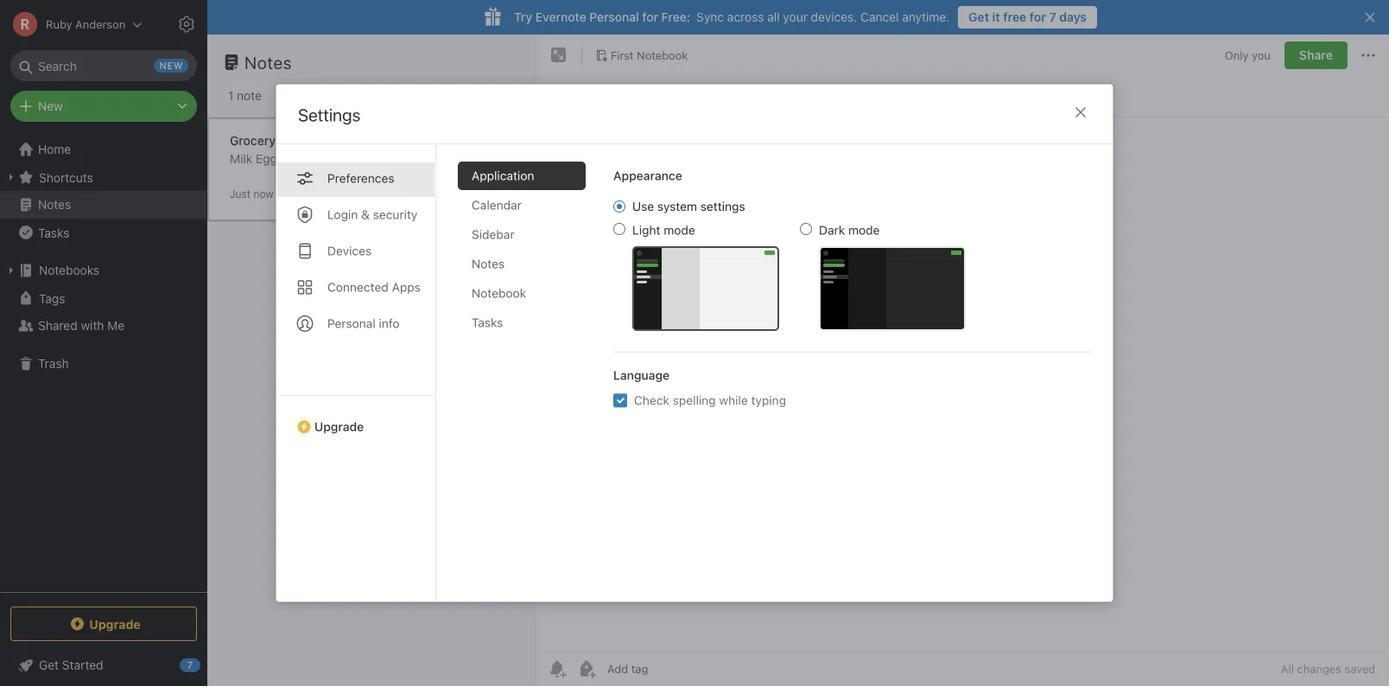 Task type: locate. For each thing, give the bounding box(es) containing it.
upgrade
[[315, 419, 364, 434], [89, 617, 141, 631]]

1 vertical spatial notes
[[38, 197, 71, 212]]

tasks up notebooks
[[38, 225, 69, 240]]

note
[[237, 89, 262, 103]]

0 horizontal spatial upgrade
[[89, 617, 141, 631]]

tab list
[[276, 144, 436, 601], [458, 162, 600, 601]]

upgrade inside tab list
[[315, 419, 364, 434]]

application
[[472, 168, 534, 183]]

16,
[[658, 88, 674, 102]]

shared with me
[[38, 318, 125, 333]]

1 horizontal spatial notes
[[245, 52, 292, 72]]

notes down sidebar
[[472, 257, 505, 271]]

tasks down notebook tab
[[472, 315, 503, 330]]

get it free for 7 days button
[[958, 6, 1097, 29]]

tree
[[0, 136, 207, 591]]

Use system settings radio
[[613, 200, 626, 213]]

Search text field
[[22, 50, 185, 81]]

get it free for 7 days
[[969, 10, 1087, 24]]

notebook
[[637, 48, 688, 61], [472, 286, 526, 300]]

1 horizontal spatial for
[[1030, 10, 1046, 24]]

notebooks link
[[0, 257, 207, 284]]

eggs
[[256, 152, 284, 166]]

mode for light mode
[[664, 223, 695, 237]]

Light mode radio
[[613, 223, 626, 235]]

use system settings
[[632, 199, 745, 213]]

new
[[38, 99, 63, 113]]

sidebar tab
[[458, 220, 586, 249]]

0 vertical spatial tasks
[[38, 225, 69, 240]]

while
[[719, 393, 748, 407]]

notebooks
[[39, 263, 99, 277]]

for
[[642, 10, 658, 24], [1030, 10, 1046, 24]]

notes inside "tab"
[[472, 257, 505, 271]]

grocery
[[230, 133, 276, 148]]

1 horizontal spatial mode
[[848, 223, 880, 237]]

login
[[327, 207, 358, 222]]

1 vertical spatial notebook
[[472, 286, 526, 300]]

list
[[279, 133, 300, 148]]

0 vertical spatial upgrade button
[[276, 395, 435, 441]]

tab list containing application
[[458, 162, 600, 601]]

mode
[[664, 223, 695, 237], [848, 223, 880, 237]]

2 vertical spatial notes
[[472, 257, 505, 271]]

login & security
[[327, 207, 418, 222]]

notebook inside button
[[637, 48, 688, 61]]

devices
[[327, 244, 372, 258]]

note list element
[[207, 35, 537, 686]]

personal down connected
[[327, 316, 376, 330]]

share button
[[1285, 41, 1348, 69]]

shortcuts
[[39, 170, 93, 184]]

share
[[1299, 48, 1333, 62]]

settings image
[[176, 14, 197, 35]]

1 horizontal spatial upgrade
[[315, 419, 364, 434]]

last edited on nov 16, 2023
[[550, 88, 707, 102]]

personal inside tab list
[[327, 316, 376, 330]]

tab list containing preferences
[[276, 144, 436, 601]]

milk eggs sugar cheese
[[230, 152, 365, 166]]

upgrade button inside tab list
[[276, 395, 435, 441]]

mode right dark
[[848, 223, 880, 237]]

expand notebooks image
[[4, 264, 18, 277]]

1 horizontal spatial personal
[[590, 10, 639, 24]]

1
[[228, 89, 234, 103]]

0 horizontal spatial tab list
[[276, 144, 436, 601]]

1 vertical spatial tasks
[[472, 315, 503, 330]]

Check spelling while typing checkbox
[[613, 394, 627, 407]]

tab list for appearance
[[458, 162, 600, 601]]

sidebar
[[472, 227, 515, 241]]

tasks tab
[[458, 308, 586, 337]]

1 horizontal spatial tasks
[[472, 315, 503, 330]]

2 mode from the left
[[848, 223, 880, 237]]

mode down system
[[664, 223, 695, 237]]

1 mode from the left
[[664, 223, 695, 237]]

0 vertical spatial notes
[[245, 52, 292, 72]]

close image
[[1071, 102, 1091, 123]]

dark
[[819, 223, 845, 237]]

nov
[[633, 88, 655, 102]]

tasks
[[38, 225, 69, 240], [472, 315, 503, 330]]

shared with me link
[[0, 312, 207, 340]]

1 horizontal spatial notebook
[[637, 48, 688, 61]]

0 horizontal spatial personal
[[327, 316, 376, 330]]

1 vertical spatial personal
[[327, 316, 376, 330]]

Dark mode radio
[[800, 223, 812, 235]]

across
[[727, 10, 764, 24]]

notes
[[245, 52, 292, 72], [38, 197, 71, 212], [472, 257, 505, 271]]

0 vertical spatial personal
[[590, 10, 639, 24]]

0 vertical spatial upgrade
[[315, 419, 364, 434]]

0 horizontal spatial notebook
[[472, 286, 526, 300]]

0 horizontal spatial notes
[[38, 197, 71, 212]]

0 vertical spatial notebook
[[637, 48, 688, 61]]

evernote
[[536, 10, 586, 24]]

shortcuts button
[[0, 163, 207, 191]]

settings
[[701, 199, 745, 213]]

1 for from the left
[[642, 10, 658, 24]]

free:
[[662, 10, 691, 24]]

0 horizontal spatial for
[[642, 10, 658, 24]]

1 horizontal spatial tab list
[[458, 162, 600, 601]]

home link
[[0, 136, 207, 163]]

for left 7
[[1030, 10, 1046, 24]]

on
[[616, 88, 630, 102]]

try
[[514, 10, 532, 24]]

option group containing use system settings
[[613, 199, 966, 331]]

personal up the first
[[590, 10, 639, 24]]

notebook tab
[[458, 279, 586, 308]]

notes up the note
[[245, 52, 292, 72]]

first notebook button
[[589, 43, 694, 67]]

1 horizontal spatial upgrade button
[[276, 395, 435, 441]]

notebook down the "notes" "tab"
[[472, 286, 526, 300]]

all
[[1281, 662, 1294, 675]]

expand note image
[[549, 45, 569, 66]]

notebook inside tab
[[472, 286, 526, 300]]

for left "free:"
[[642, 10, 658, 24]]

for inside get it free for 7 days button
[[1030, 10, 1046, 24]]

personal
[[590, 10, 639, 24], [327, 316, 376, 330]]

preferences
[[327, 171, 394, 185]]

0 horizontal spatial tasks
[[38, 225, 69, 240]]

notes down the shortcuts
[[38, 197, 71, 212]]

just
[[230, 188, 251, 200]]

None search field
[[22, 50, 185, 81]]

0 horizontal spatial mode
[[664, 223, 695, 237]]

sugar
[[287, 152, 320, 166]]

changes
[[1297, 662, 1342, 675]]

0 horizontal spatial upgrade button
[[10, 607, 197, 641]]

2 for from the left
[[1030, 10, 1046, 24]]

upgrade button
[[276, 395, 435, 441], [10, 607, 197, 641]]

get
[[969, 10, 989, 24]]

cheese
[[323, 152, 365, 166]]

milk
[[230, 152, 253, 166]]

2 horizontal spatial notes
[[472, 257, 505, 271]]

application tab
[[458, 162, 586, 190]]

option group
[[613, 199, 966, 331]]

7
[[1049, 10, 1056, 24]]

notebook up 16,
[[637, 48, 688, 61]]



Task type: vqa. For each thing, say whether or not it's contained in the screenshot.
LIGHT MODE
yes



Task type: describe. For each thing, give the bounding box(es) containing it.
system
[[658, 199, 697, 213]]

you
[[1252, 49, 1271, 62]]

grocery list
[[230, 133, 300, 148]]

tasks inside tab
[[472, 315, 503, 330]]

first notebook
[[611, 48, 688, 61]]

calendar tab
[[458, 191, 586, 219]]

1 note
[[228, 89, 262, 103]]

free
[[1003, 10, 1027, 24]]

spelling
[[673, 393, 716, 407]]

notes tab
[[458, 250, 586, 278]]

cancel
[[861, 10, 899, 24]]

all
[[767, 10, 780, 24]]

only
[[1225, 49, 1249, 62]]

settings
[[298, 105, 361, 125]]

Note Editor text field
[[537, 118, 1389, 651]]

1 vertical spatial upgrade button
[[10, 607, 197, 641]]

last
[[550, 88, 574, 102]]

calendar
[[472, 198, 522, 212]]

all changes saved
[[1281, 662, 1376, 675]]

light
[[632, 223, 661, 237]]

saved
[[1345, 662, 1376, 675]]

add tag image
[[576, 658, 597, 679]]

for for free:
[[642, 10, 658, 24]]

light mode
[[632, 223, 695, 237]]

apps
[[392, 280, 421, 294]]

anytime.
[[902, 10, 950, 24]]

appearance
[[613, 168, 682, 183]]

check
[[634, 393, 670, 407]]

trash
[[38, 356, 69, 371]]

1 vertical spatial upgrade
[[89, 617, 141, 631]]

personal info
[[327, 316, 400, 330]]

typing
[[751, 393, 786, 407]]

for for 7
[[1030, 10, 1046, 24]]

me
[[107, 318, 125, 333]]

tasks inside 'button'
[[38, 225, 69, 240]]

first
[[611, 48, 634, 61]]

trash link
[[0, 350, 207, 378]]

it
[[992, 10, 1000, 24]]

only you
[[1225, 49, 1271, 62]]

dark mode
[[819, 223, 880, 237]]

notes inside note list "element"
[[245, 52, 292, 72]]

note window element
[[537, 35, 1389, 686]]

new button
[[10, 91, 197, 122]]

your
[[783, 10, 808, 24]]

mode for dark mode
[[848, 223, 880, 237]]

use
[[632, 199, 654, 213]]

&
[[361, 207, 370, 222]]

home
[[38, 142, 71, 156]]

info
[[379, 316, 400, 330]]

days
[[1060, 10, 1087, 24]]

connected apps
[[327, 280, 421, 294]]

connected
[[327, 280, 389, 294]]

tags button
[[0, 284, 207, 312]]

language
[[613, 368, 670, 382]]

security
[[373, 207, 418, 222]]

with
[[81, 318, 104, 333]]

tree containing home
[[0, 136, 207, 591]]

edited
[[577, 88, 613, 102]]

check spelling while typing
[[634, 393, 786, 407]]

just now
[[230, 188, 274, 200]]

tab list for application
[[276, 144, 436, 601]]

try evernote personal for free: sync across all your devices. cancel anytime.
[[514, 10, 950, 24]]

tags
[[39, 291, 65, 305]]

add a reminder image
[[547, 658, 568, 679]]

devices.
[[811, 10, 857, 24]]

notes link
[[0, 191, 207, 219]]

sync
[[697, 10, 724, 24]]

now
[[254, 188, 274, 200]]

tasks button
[[0, 219, 207, 246]]

shared
[[38, 318, 78, 333]]

2023
[[678, 88, 707, 102]]



